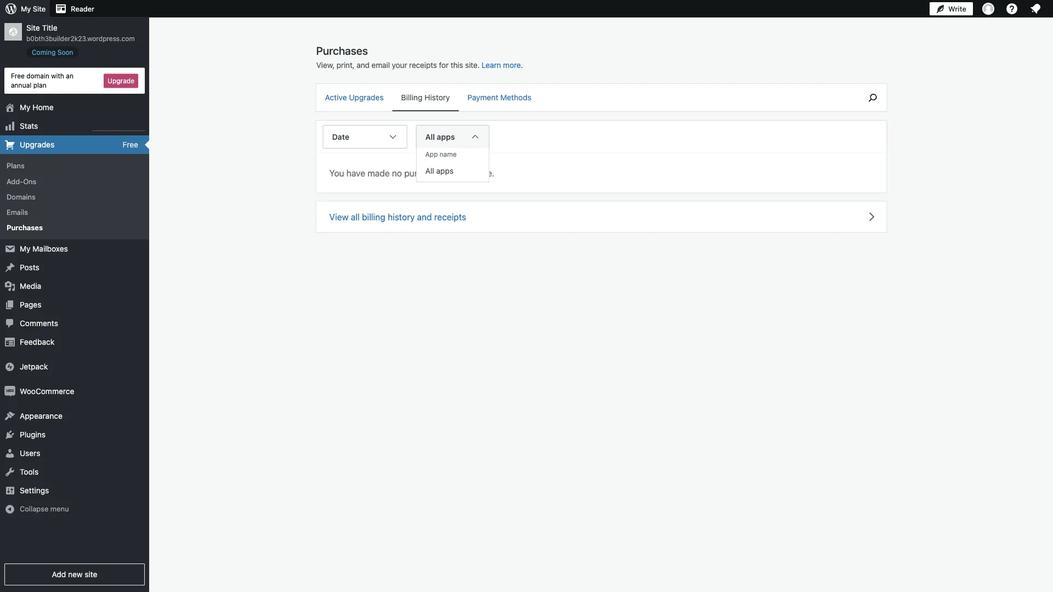 Task type: vqa. For each thing, say whether or not it's contained in the screenshot.
History
yes



Task type: locate. For each thing, give the bounding box(es) containing it.
site left title
[[26, 23, 40, 32]]

ons
[[23, 177, 36, 185]]

manage your notifications image
[[1030, 2, 1043, 15]]

site.
[[466, 61, 480, 70], [478, 168, 495, 178]]

and
[[357, 61, 370, 70], [417, 212, 432, 222]]

0 vertical spatial all apps
[[426, 132, 455, 141]]

purchases inside the purchases view, print, and email your receipts for this site. learn more .
[[316, 44, 368, 57]]

img image inside jetpack link
[[4, 362, 15, 373]]

purchases
[[405, 168, 446, 178]]

billing
[[362, 212, 386, 222]]

0 horizontal spatial free
[[11, 72, 25, 80]]

my site
[[21, 5, 46, 13]]

0 vertical spatial my
[[21, 5, 31, 13]]

upgrade button
[[104, 74, 138, 88]]

purchases link
[[0, 220, 149, 236]]

my home
[[20, 103, 54, 112]]

comments link
[[0, 315, 149, 333]]

None search field
[[860, 84, 887, 111]]

receipts down all apps link
[[435, 212, 467, 222]]

write
[[949, 5, 967, 13]]

apps down name
[[437, 166, 454, 175]]

help image
[[1006, 2, 1019, 15]]

0 horizontal spatial upgrades
[[20, 140, 54, 149]]

purchases up print,
[[316, 44, 368, 57]]

1 horizontal spatial purchases
[[316, 44, 368, 57]]

woocommerce link
[[0, 383, 149, 401]]

menu
[[316, 84, 854, 111]]

apps inside list box
[[437, 166, 454, 175]]

no
[[392, 168, 402, 178]]

my mailboxes link
[[0, 240, 149, 259]]

upgrades
[[349, 93, 384, 102], [20, 140, 54, 149]]

my for my home
[[20, 103, 30, 112]]

receipts inside the purchases view, print, and email your receipts for this site. learn more .
[[409, 61, 437, 70]]

0 horizontal spatial purchases
[[7, 224, 43, 232]]

img image
[[4, 362, 15, 373], [4, 386, 15, 397]]

for up history
[[439, 61, 449, 70]]

1 vertical spatial all
[[426, 166, 435, 175]]

1 img image from the top
[[4, 362, 15, 373]]

0 vertical spatial purchases
[[316, 44, 368, 57]]

free inside free domain with an annual plan
[[11, 72, 25, 80]]

soon
[[58, 48, 73, 56]]

free up annual plan
[[11, 72, 25, 80]]

0 vertical spatial all
[[426, 132, 435, 141]]

0 horizontal spatial and
[[357, 61, 370, 70]]

add-ons
[[7, 177, 36, 185]]

img image inside woocommerce link
[[4, 386, 15, 397]]

upgrades down stats
[[20, 140, 54, 149]]

all apps down app name
[[426, 166, 454, 175]]

billing history
[[402, 93, 450, 102]]

0 vertical spatial site
[[33, 5, 46, 13]]

billing history link
[[393, 84, 459, 110]]

purchases
[[316, 44, 368, 57], [7, 224, 43, 232]]

all apps
[[426, 132, 455, 141], [426, 166, 454, 175]]

my for my mailboxes
[[20, 245, 30, 254]]

payment methods
[[468, 93, 532, 102]]

1 all from the top
[[426, 132, 435, 141]]

active upgrades
[[325, 93, 384, 102]]

1 vertical spatial for
[[448, 168, 459, 178]]

free down highest hourly views 0 'image'
[[123, 140, 138, 149]]

media link
[[0, 277, 149, 296]]

methods
[[501, 93, 532, 102]]

0 vertical spatial free
[[11, 72, 25, 80]]

1 horizontal spatial free
[[123, 140, 138, 149]]

all apps up app name
[[426, 132, 455, 141]]

purchases main content
[[316, 43, 887, 357]]

feedback
[[20, 338, 54, 347]]

payment
[[468, 93, 499, 102]]

apps
[[437, 132, 455, 141], [437, 166, 454, 175]]

posts
[[20, 263, 39, 272]]

img image left woocommerce
[[4, 386, 15, 397]]

my left home
[[20, 103, 30, 112]]

2 all apps from the top
[[426, 166, 454, 175]]

title
[[42, 23, 57, 32]]

open search image
[[860, 91, 887, 104]]

learn more link
[[482, 61, 521, 70]]

add-
[[7, 177, 23, 185]]

this
[[451, 61, 464, 70], [462, 168, 476, 178]]

1 vertical spatial and
[[417, 212, 432, 222]]

0 vertical spatial receipts
[[409, 61, 437, 70]]

receipts
[[409, 61, 437, 70], [435, 212, 467, 222]]

free for free domain with an annual plan
[[11, 72, 25, 80]]

woocommerce
[[20, 387, 74, 396]]

you
[[330, 168, 344, 178]]

my for my site
[[21, 5, 31, 13]]

users
[[20, 449, 40, 458]]

0 vertical spatial for
[[439, 61, 449, 70]]

img image for jetpack
[[4, 362, 15, 373]]

posts link
[[0, 259, 149, 277]]

all up app
[[426, 132, 435, 141]]

this inside the purchases view, print, and email your receipts for this site. learn more .
[[451, 61, 464, 70]]

0 vertical spatial site.
[[466, 61, 480, 70]]

my home link
[[0, 98, 149, 117]]

my left 'reader' link
[[21, 5, 31, 13]]

1 vertical spatial all apps
[[426, 166, 454, 175]]

and right history
[[417, 212, 432, 222]]

plugins
[[20, 431, 46, 440]]

all inside list box
[[426, 166, 435, 175]]

1 vertical spatial apps
[[437, 166, 454, 175]]

site inside site title b0bth3builder2k23.wordpress.com
[[26, 23, 40, 32]]

receipts right your
[[409, 61, 437, 70]]

1 vertical spatial free
[[123, 140, 138, 149]]

email
[[372, 61, 390, 70]]

plans
[[7, 162, 25, 170]]

free for free
[[123, 140, 138, 149]]

for down name
[[448, 168, 459, 178]]

menu containing active upgrades
[[316, 84, 854, 111]]

2 img image from the top
[[4, 386, 15, 397]]

all
[[426, 132, 435, 141], [426, 166, 435, 175]]

view,
[[316, 61, 335, 70]]

0 vertical spatial and
[[357, 61, 370, 70]]

1 vertical spatial site
[[26, 23, 40, 32]]

add-ons link
[[0, 174, 149, 189]]

none search field inside purchases main content
[[860, 84, 887, 111]]

highest hourly views 0 image
[[93, 124, 145, 131]]

1 vertical spatial this
[[462, 168, 476, 178]]

and right print,
[[357, 61, 370, 70]]

2 all from the top
[[426, 166, 435, 175]]

for
[[439, 61, 449, 70], [448, 168, 459, 178]]

img image left jetpack
[[4, 362, 15, 373]]

purchases for purchases view, print, and email your receipts for this site. learn more .
[[316, 44, 368, 57]]

add
[[52, 571, 66, 580]]

1 vertical spatial img image
[[4, 386, 15, 397]]

1 vertical spatial receipts
[[435, 212, 467, 222]]

purchases down emails
[[7, 224, 43, 232]]

0 vertical spatial upgrades
[[349, 93, 384, 102]]

print,
[[337, 61, 355, 70]]

apps up name
[[437, 132, 455, 141]]

site
[[33, 5, 46, 13], [26, 23, 40, 32]]

stats
[[20, 122, 38, 131]]

upgrades right active in the top of the page
[[349, 93, 384, 102]]

2 vertical spatial my
[[20, 245, 30, 254]]

billing
[[402, 93, 423, 102]]

1 horizontal spatial and
[[417, 212, 432, 222]]

emails link
[[0, 205, 149, 220]]

0 vertical spatial this
[[451, 61, 464, 70]]

menu
[[50, 505, 69, 514]]

my up posts at the top of the page
[[20, 245, 30, 254]]

1 horizontal spatial upgrades
[[349, 93, 384, 102]]

1 vertical spatial my
[[20, 103, 30, 112]]

all apps inside list box
[[426, 166, 454, 175]]

0 vertical spatial img image
[[4, 362, 15, 373]]

site up title
[[33, 5, 46, 13]]

coming soon
[[32, 48, 73, 56]]

add new site link
[[4, 564, 145, 586]]

plans link
[[0, 158, 149, 174]]

view all billing history and receipts link
[[316, 202, 887, 232]]

pages
[[20, 301, 41, 310]]

1 vertical spatial purchases
[[7, 224, 43, 232]]

app name
[[426, 151, 457, 158]]

1 vertical spatial site.
[[478, 168, 495, 178]]

domains link
[[0, 189, 149, 205]]

all down app
[[426, 166, 435, 175]]

my
[[21, 5, 31, 13], [20, 103, 30, 112], [20, 245, 30, 254]]



Task type: describe. For each thing, give the bounding box(es) containing it.
1 all apps from the top
[[426, 132, 455, 141]]

stats link
[[0, 117, 149, 136]]

for inside the purchases view, print, and email your receipts for this site. learn more .
[[439, 61, 449, 70]]

reader link
[[50, 0, 99, 18]]

site inside the my site link
[[33, 5, 46, 13]]

all apps list box
[[416, 148, 490, 183]]

write link
[[930, 0, 974, 18]]

0 vertical spatial apps
[[437, 132, 455, 141]]

name
[[440, 151, 457, 158]]

payment methods link
[[459, 84, 541, 110]]

menu inside purchases main content
[[316, 84, 854, 111]]

upgrades inside "active upgrades" link
[[349, 93, 384, 102]]

1 vertical spatial upgrades
[[20, 140, 54, 149]]

settings
[[20, 487, 49, 496]]

history
[[425, 93, 450, 102]]

upgrade
[[108, 77, 134, 85]]

active
[[325, 93, 347, 102]]

all apps link
[[417, 160, 489, 182]]

my profile image
[[983, 3, 995, 15]]

my mailboxes
[[20, 245, 68, 254]]

date
[[332, 132, 350, 141]]

img image for woocommerce
[[4, 386, 15, 397]]

purchases view, print, and email your receipts for this site. learn more .
[[316, 44, 523, 70]]

site title b0bth3builder2k23.wordpress.com
[[26, 23, 135, 42]]

free domain with an annual plan
[[11, 72, 73, 89]]

home
[[33, 103, 54, 112]]

your
[[392, 61, 407, 70]]

date button
[[323, 125, 408, 357]]

appearance link
[[0, 407, 149, 426]]

app
[[426, 151, 438, 158]]

my site link
[[0, 0, 50, 18]]

b0bth3builder2k23.wordpress.com
[[26, 35, 135, 42]]

comments
[[20, 319, 58, 328]]

with
[[51, 72, 64, 80]]

coming
[[32, 48, 56, 56]]

collapse menu link
[[0, 501, 149, 519]]

users link
[[0, 445, 149, 463]]

settings link
[[0, 482, 149, 501]]

plugins link
[[0, 426, 149, 445]]

view
[[330, 212, 349, 222]]

view all billing history and receipts
[[330, 212, 467, 222]]

emails
[[7, 208, 28, 216]]

appearance
[[20, 412, 62, 421]]

purchases for purchases
[[7, 224, 43, 232]]

domain
[[27, 72, 49, 80]]

site. inside the purchases view, print, and email your receipts for this site. learn more .
[[466, 61, 480, 70]]

tools
[[20, 468, 39, 477]]

collapse menu
[[20, 505, 69, 514]]

pages link
[[0, 296, 149, 315]]

.
[[521, 61, 523, 70]]

reader
[[71, 5, 94, 13]]

annual plan
[[11, 81, 46, 89]]

site
[[85, 571, 97, 580]]

domains
[[7, 193, 36, 201]]

jetpack
[[20, 363, 48, 372]]

active upgrades link
[[316, 84, 393, 110]]

all
[[351, 212, 360, 222]]

have
[[347, 168, 366, 178]]

add new site
[[52, 571, 97, 580]]

learn more
[[482, 61, 521, 70]]

and inside the purchases view, print, and email your receipts for this site. learn more .
[[357, 61, 370, 70]]

jetpack link
[[0, 358, 149, 377]]

an
[[66, 72, 73, 80]]

tools link
[[0, 463, 149, 482]]

mailboxes
[[33, 245, 68, 254]]

you have made no purchases for this site.
[[330, 168, 495, 178]]

collapse
[[20, 505, 48, 514]]

feedback link
[[0, 333, 149, 352]]

made
[[368, 168, 390, 178]]

new
[[68, 571, 83, 580]]



